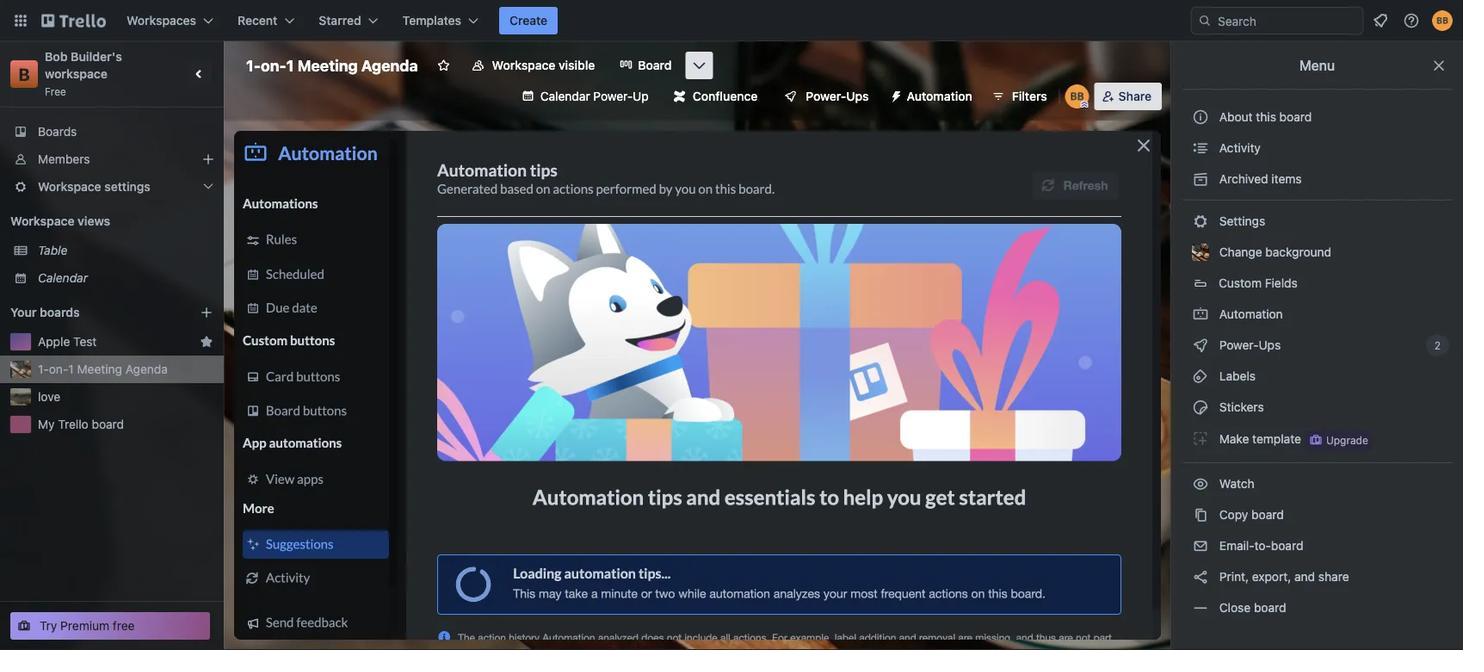 Task type: locate. For each thing, give the bounding box(es) containing it.
agenda up love link
[[125, 362, 168, 376]]

0 vertical spatial bob builder (bobbuilder40) image
[[1433, 10, 1454, 31]]

stickers link
[[1182, 394, 1454, 421]]

1 vertical spatial calendar
[[38, 271, 88, 285]]

1 horizontal spatial power-
[[806, 89, 847, 103]]

my trello board
[[38, 417, 124, 431]]

sm image for activity
[[1193, 139, 1210, 157]]

sm image inside close board link
[[1193, 599, 1210, 617]]

board for this
[[1280, 110, 1313, 124]]

trello
[[58, 417, 88, 431]]

meeting down test
[[77, 362, 122, 376]]

0 horizontal spatial on-
[[49, 362, 68, 376]]

0 vertical spatial meeting
[[298, 56, 358, 74]]

0 horizontal spatial 1-
[[38, 362, 49, 376]]

1 down recent dropdown button
[[286, 56, 294, 74]]

my
[[38, 417, 55, 431]]

boards link
[[0, 118, 224, 146]]

sm image for settings
[[1193, 213, 1210, 230]]

automation left filters button at the top
[[907, 89, 973, 103]]

1 vertical spatial 1
[[68, 362, 74, 376]]

email-to-board link
[[1182, 532, 1454, 560]]

close board link
[[1182, 594, 1454, 622]]

on- down recent dropdown button
[[261, 56, 286, 74]]

1 horizontal spatial 1
[[286, 56, 294, 74]]

on- inside "text field"
[[261, 56, 286, 74]]

0 horizontal spatial power-ups
[[806, 89, 869, 103]]

ups inside 'button'
[[847, 89, 869, 103]]

0 horizontal spatial calendar
[[38, 271, 88, 285]]

sm image left stickers on the right of page
[[1193, 399, 1210, 416]]

sm image left the make
[[1193, 430, 1210, 447]]

share
[[1319, 570, 1350, 584]]

watch
[[1217, 477, 1258, 491]]

1 horizontal spatial 1-on-1 meeting agenda
[[246, 56, 418, 74]]

2 vertical spatial workspace
[[10, 214, 75, 228]]

0 horizontal spatial ups
[[847, 89, 869, 103]]

sm image right power-ups 'button'
[[883, 83, 907, 107]]

8 sm image from the top
[[1193, 599, 1210, 617]]

workspace down the create button
[[492, 58, 556, 72]]

sm image inside copy board 'link'
[[1193, 506, 1210, 524]]

1 horizontal spatial 1-
[[246, 56, 261, 74]]

1 horizontal spatial calendar
[[541, 89, 590, 103]]

board up the to-
[[1252, 508, 1285, 522]]

workspace inside dropdown button
[[38, 180, 101, 194]]

1 vertical spatial ups
[[1259, 338, 1282, 352]]

0 horizontal spatial power-
[[594, 89, 633, 103]]

1-on-1 meeting agenda down apple test link
[[38, 362, 168, 376]]

0 horizontal spatial meeting
[[77, 362, 122, 376]]

1 down apple test
[[68, 362, 74, 376]]

0 vertical spatial 1-on-1 meeting agenda
[[246, 56, 418, 74]]

1-on-1 meeting agenda down starred
[[246, 56, 418, 74]]

4 sm image from the top
[[1193, 306, 1210, 323]]

board inside button
[[1280, 110, 1313, 124]]

my trello board link
[[38, 416, 214, 433]]

create button
[[499, 7, 558, 34]]

automation
[[907, 89, 973, 103], [1217, 307, 1284, 321]]

sm image inside stickers link
[[1193, 399, 1210, 416]]

1 horizontal spatial ups
[[1259, 338, 1282, 352]]

1 vertical spatial workspace
[[38, 180, 101, 194]]

7 sm image from the top
[[1193, 568, 1210, 586]]

workspace inside button
[[492, 58, 556, 72]]

1-
[[246, 56, 261, 74], [38, 362, 49, 376]]

add board image
[[200, 306, 214, 319]]

1 horizontal spatial power-ups
[[1217, 338, 1285, 352]]

0 horizontal spatial bob builder (bobbuilder40) image
[[1066, 84, 1090, 108]]

agenda left star or unstar board icon
[[362, 56, 418, 74]]

sm image
[[883, 83, 907, 107], [1193, 399, 1210, 416], [1193, 430, 1210, 447], [1193, 475, 1210, 493], [1193, 506, 1210, 524], [1193, 537, 1210, 555]]

1 vertical spatial power-ups
[[1217, 338, 1285, 352]]

board up print, export, and share
[[1272, 539, 1304, 553]]

filters
[[1012, 89, 1048, 103]]

your boards
[[10, 305, 80, 319]]

settings
[[104, 180, 151, 194]]

0 vertical spatial ups
[[847, 89, 869, 103]]

1 vertical spatial bob builder (bobbuilder40) image
[[1066, 84, 1090, 108]]

about
[[1220, 110, 1253, 124]]

bob builder's workspace link
[[45, 50, 125, 81]]

0 vertical spatial power-ups
[[806, 89, 869, 103]]

5 sm image from the top
[[1193, 337, 1210, 354]]

on- down apple
[[49, 362, 68, 376]]

meeting
[[298, 56, 358, 74], [77, 362, 122, 376]]

ups down automation link
[[1259, 338, 1282, 352]]

power- inside power-ups 'button'
[[806, 89, 847, 103]]

calendar down visible
[[541, 89, 590, 103]]

sm image for labels
[[1193, 368, 1210, 385]]

views
[[78, 214, 110, 228]]

sm image
[[1193, 139, 1210, 157], [1193, 170, 1210, 188], [1193, 213, 1210, 230], [1193, 306, 1210, 323], [1193, 337, 1210, 354], [1193, 368, 1210, 385], [1193, 568, 1210, 586], [1193, 599, 1210, 617]]

sm image inside activity 'link'
[[1193, 139, 1210, 157]]

stickers
[[1217, 400, 1265, 414]]

bob builder (bobbuilder40) image right open information menu icon
[[1433, 10, 1454, 31]]

agenda inside "1-on-1 meeting agenda" "text field"
[[362, 56, 418, 74]]

bob builder (bobbuilder40) image right filters
[[1066, 84, 1090, 108]]

star or unstar board image
[[437, 59, 451, 72]]

recent
[[238, 13, 278, 28]]

print, export, and share
[[1217, 570, 1350, 584]]

1 vertical spatial 1-
[[38, 362, 49, 376]]

0 vertical spatial on-
[[261, 56, 286, 74]]

table
[[38, 243, 68, 257]]

1 vertical spatial automation
[[1217, 307, 1284, 321]]

and
[[1295, 570, 1316, 584]]

workspace views
[[10, 214, 110, 228]]

sm image inside 'settings' link
[[1193, 213, 1210, 230]]

workspace settings
[[38, 180, 151, 194]]

bob builder (bobbuilder40) image
[[1433, 10, 1454, 31], [1066, 84, 1090, 108]]

board down love link
[[92, 417, 124, 431]]

1 vertical spatial agenda
[[125, 362, 168, 376]]

background
[[1266, 245, 1332, 259]]

ups left the automation button
[[847, 89, 869, 103]]

workspace for workspace visible
[[492, 58, 556, 72]]

starred button
[[309, 7, 389, 34]]

copy
[[1220, 508, 1249, 522]]

0 vertical spatial automation
[[907, 89, 973, 103]]

b
[[18, 64, 30, 84]]

1-on-1 meeting agenda link
[[38, 361, 214, 378]]

sm image inside automation link
[[1193, 306, 1210, 323]]

1 horizontal spatial agenda
[[362, 56, 418, 74]]

0 vertical spatial 1-
[[246, 56, 261, 74]]

templates button
[[392, 7, 489, 34]]

1 sm image from the top
[[1193, 139, 1210, 157]]

6 sm image from the top
[[1193, 368, 1210, 385]]

sm image left email-
[[1193, 537, 1210, 555]]

create
[[510, 13, 548, 28]]

apple
[[38, 335, 70, 349]]

2
[[1435, 339, 1441, 351]]

1 vertical spatial 1-on-1 meeting agenda
[[38, 362, 168, 376]]

0 horizontal spatial 1
[[68, 362, 74, 376]]

0 vertical spatial workspace
[[492, 58, 556, 72]]

calendar for calendar
[[38, 271, 88, 285]]

up
[[633, 89, 649, 103]]

filters button
[[987, 83, 1053, 110]]

labels link
[[1182, 363, 1454, 390]]

workspace settings button
[[0, 173, 224, 201]]

3 sm image from the top
[[1193, 213, 1210, 230]]

0 vertical spatial 1
[[286, 56, 294, 74]]

1
[[286, 56, 294, 74], [68, 362, 74, 376]]

sm image for stickers
[[1193, 399, 1210, 416]]

workspaces button
[[116, 7, 224, 34]]

premium
[[60, 619, 109, 633]]

this
[[1257, 110, 1277, 124]]

0 horizontal spatial agenda
[[125, 362, 168, 376]]

0 vertical spatial calendar
[[541, 89, 590, 103]]

1 horizontal spatial meeting
[[298, 56, 358, 74]]

workspace up table at the top
[[10, 214, 75, 228]]

sm image left copy
[[1193, 506, 1210, 524]]

export,
[[1253, 570, 1292, 584]]

about this board button
[[1182, 103, 1454, 131]]

workspace
[[45, 67, 108, 81]]

board right this
[[1280, 110, 1313, 124]]

archived items
[[1217, 172, 1302, 186]]

share button
[[1095, 83, 1162, 110]]

sm image inside print, export, and share link
[[1193, 568, 1210, 586]]

automation down custom fields
[[1217, 307, 1284, 321]]

sm image inside email-to-board link
[[1193, 537, 1210, 555]]

1- down recent
[[246, 56, 261, 74]]

copy board
[[1217, 508, 1285, 522]]

meeting down starred
[[298, 56, 358, 74]]

1- up love
[[38, 362, 49, 376]]

board inside 'link'
[[1252, 508, 1285, 522]]

sm image inside watch link
[[1193, 475, 1210, 493]]

archived items link
[[1182, 165, 1454, 193]]

0 vertical spatial agenda
[[362, 56, 418, 74]]

calendar down table at the top
[[38, 271, 88, 285]]

open information menu image
[[1404, 12, 1421, 29]]

agenda
[[362, 56, 418, 74], [125, 362, 168, 376]]

visible
[[559, 58, 595, 72]]

1 horizontal spatial on-
[[261, 56, 286, 74]]

workspace down members
[[38, 180, 101, 194]]

change background
[[1217, 245, 1332, 259]]

2 sm image from the top
[[1193, 170, 1210, 188]]

sm image inside the archived items link
[[1193, 170, 1210, 188]]

calendar
[[541, 89, 590, 103], [38, 271, 88, 285]]

templates
[[403, 13, 462, 28]]

sm image left watch
[[1193, 475, 1210, 493]]

sm image inside labels "link"
[[1193, 368, 1210, 385]]

to-
[[1255, 539, 1272, 553]]

print, export, and share link
[[1182, 563, 1454, 591]]

1 vertical spatial meeting
[[77, 362, 122, 376]]

1-on-1 meeting agenda inside "text field"
[[246, 56, 418, 74]]

1 horizontal spatial automation
[[1217, 307, 1284, 321]]

0 horizontal spatial automation
[[907, 89, 973, 103]]

members
[[38, 152, 90, 166]]

change background link
[[1182, 239, 1454, 266]]

menu
[[1300, 57, 1336, 74]]

sm image inside the automation button
[[883, 83, 907, 107]]

apple test link
[[38, 333, 193, 350]]

boards
[[40, 305, 80, 319]]

bob builder's workspace free
[[45, 50, 125, 97]]

0 horizontal spatial 1-on-1 meeting agenda
[[38, 362, 168, 376]]



Task type: vqa. For each thing, say whether or not it's contained in the screenshot.
top on-
yes



Task type: describe. For each thing, give the bounding box(es) containing it.
table link
[[38, 242, 214, 259]]

sm image for copy board
[[1193, 506, 1210, 524]]

try premium free button
[[10, 612, 210, 640]]

items
[[1272, 172, 1302, 186]]

try premium free
[[40, 619, 135, 633]]

back to home image
[[41, 7, 106, 34]]

boards
[[38, 124, 77, 139]]

power-ups inside 'button'
[[806, 89, 869, 103]]

custom fields
[[1219, 276, 1298, 290]]

this member is an admin of this board. image
[[1081, 101, 1089, 108]]

sm image for automation
[[1193, 306, 1210, 323]]

Board name text field
[[238, 52, 427, 79]]

close
[[1220, 601, 1251, 615]]

1 vertical spatial on-
[[49, 362, 68, 376]]

template
[[1253, 432, 1302, 446]]

starred icon image
[[200, 335, 214, 349]]

automation link
[[1182, 301, 1454, 328]]

automation inside button
[[907, 89, 973, 103]]

1 inside 1-on-1 meeting agenda link
[[68, 362, 74, 376]]

make
[[1220, 432, 1250, 446]]

sm image for watch
[[1193, 475, 1210, 493]]

make template
[[1217, 432, 1302, 446]]

Search field
[[1212, 8, 1363, 34]]

confluence
[[693, 89, 758, 103]]

board for to-
[[1272, 539, 1304, 553]]

confluence icon image
[[674, 90, 686, 102]]

search image
[[1199, 14, 1212, 28]]

share
[[1119, 89, 1152, 103]]

email-
[[1220, 539, 1255, 553]]

recent button
[[227, 7, 305, 34]]

bob
[[45, 50, 68, 64]]

starred
[[319, 13, 361, 28]]

close board
[[1217, 601, 1287, 615]]

your
[[10, 305, 37, 319]]

1- inside "text field"
[[246, 56, 261, 74]]

sm image for email-to-board
[[1193, 537, 1210, 555]]

automation button
[[883, 83, 983, 110]]

workspaces
[[127, 13, 196, 28]]

change
[[1220, 245, 1263, 259]]

sm image for close board
[[1193, 599, 1210, 617]]

customize views image
[[691, 57, 708, 74]]

sm image for archived items
[[1193, 170, 1210, 188]]

upgrade button
[[1306, 430, 1372, 450]]

primary element
[[0, 0, 1464, 41]]

free
[[113, 619, 135, 633]]

about this board
[[1220, 110, 1313, 124]]

confluence button
[[664, 83, 768, 110]]

apple test
[[38, 335, 97, 349]]

sm image for make template
[[1193, 430, 1210, 447]]

agenda inside 1-on-1 meeting agenda link
[[125, 362, 168, 376]]

2 horizontal spatial power-
[[1220, 338, 1259, 352]]

fields
[[1266, 276, 1298, 290]]

meeting inside "text field"
[[298, 56, 358, 74]]

b link
[[10, 60, 38, 88]]

try
[[40, 619, 57, 633]]

upgrade
[[1327, 434, 1369, 446]]

calendar power-up
[[541, 89, 649, 103]]

copy board link
[[1182, 501, 1454, 529]]

settings
[[1217, 214, 1266, 228]]

archived
[[1220, 172, 1269, 186]]

settings link
[[1182, 208, 1454, 235]]

workspace navigation collapse icon image
[[188, 62, 212, 86]]

workspace for workspace views
[[10, 214, 75, 228]]

your boards with 4 items element
[[10, 302, 174, 323]]

free
[[45, 85, 66, 97]]

board link
[[609, 52, 682, 79]]

workspace visible
[[492, 58, 595, 72]]

workspace for workspace settings
[[38, 180, 101, 194]]

custom
[[1219, 276, 1262, 290]]

sm image for print, export, and share
[[1193, 568, 1210, 586]]

custom fields button
[[1182, 270, 1454, 297]]

power- inside the "calendar power-up" link
[[594, 89, 633, 103]]

board down the export,
[[1255, 601, 1287, 615]]

activity link
[[1182, 134, 1454, 162]]

board
[[638, 58, 672, 72]]

board for trello
[[92, 417, 124, 431]]

1 horizontal spatial bob builder (bobbuilder40) image
[[1433, 10, 1454, 31]]

0 notifications image
[[1371, 10, 1392, 31]]

calendar link
[[38, 270, 214, 287]]

print,
[[1220, 570, 1249, 584]]

test
[[73, 335, 97, 349]]

workspace visible button
[[461, 52, 606, 79]]

builder's
[[71, 50, 122, 64]]

love link
[[38, 388, 214, 406]]

calendar power-up link
[[511, 83, 659, 110]]

sm image for power-ups
[[1193, 337, 1210, 354]]

calendar for calendar power-up
[[541, 89, 590, 103]]

members link
[[0, 146, 224, 173]]

1 inside "1-on-1 meeting agenda" "text field"
[[286, 56, 294, 74]]



